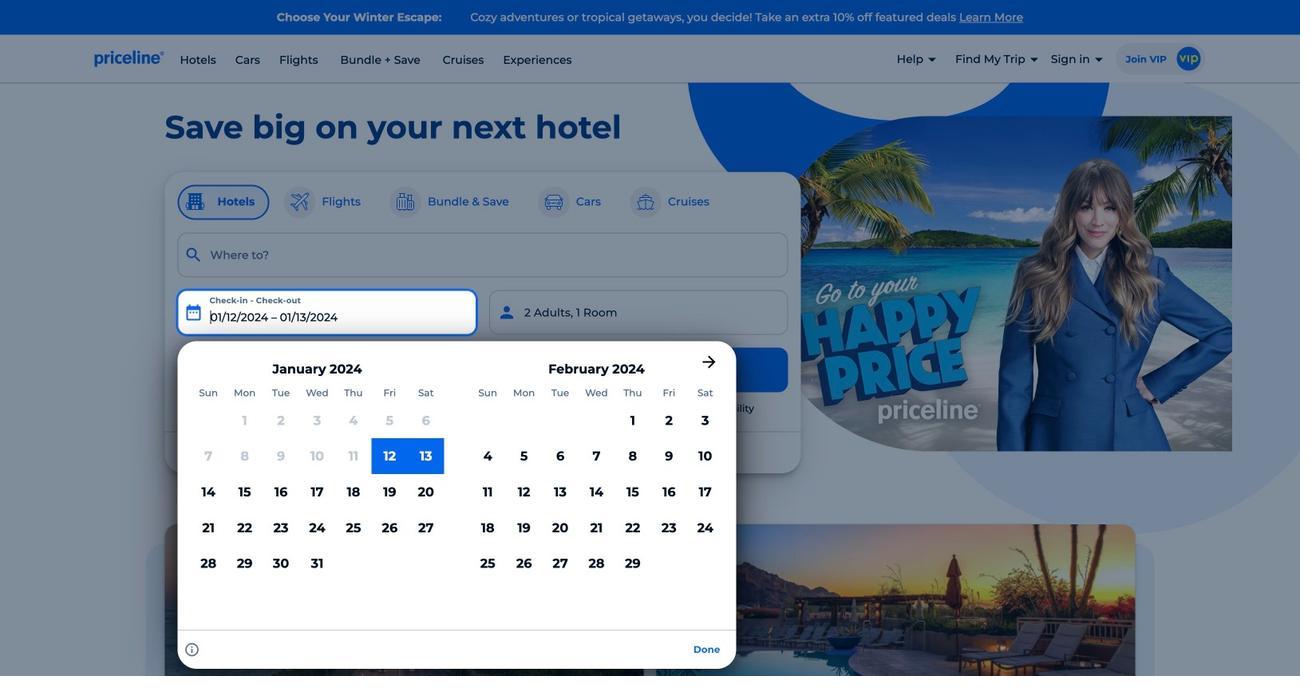 Task type: describe. For each thing, give the bounding box(es) containing it.
vip badge icon image
[[1177, 47, 1201, 71]]

Where to? field
[[178, 233, 789, 278]]

show march 2024 image
[[700, 353, 719, 372]]

priceline.com home image
[[95, 50, 164, 68]]



Task type: vqa. For each thing, say whether or not it's contained in the screenshot.
Priceline.com Home image
yes



Task type: locate. For each thing, give the bounding box(es) containing it.
Check-in - Check-out field
[[178, 290, 477, 335]]

types of travel tab list
[[178, 185, 789, 220]]

traveler selection text field
[[490, 290, 789, 335]]

None field
[[178, 233, 789, 278]]



